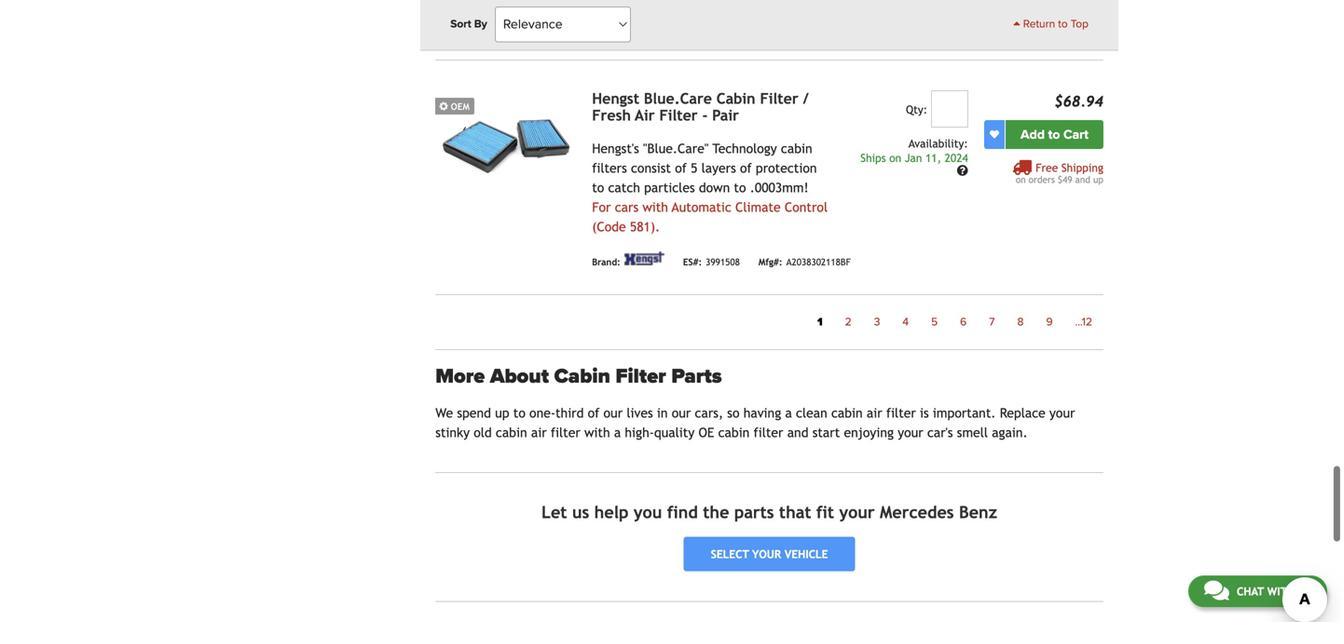 Task type: describe. For each thing, give the bounding box(es) containing it.
benz
[[959, 503, 997, 522]]

blue.care
[[644, 90, 712, 107]]

1 horizontal spatial filter
[[754, 426, 783, 440]]

us
[[1298, 585, 1311, 598]]

layers
[[702, 161, 736, 175]]

lives
[[627, 406, 653, 421]]

(code
[[592, 219, 626, 234]]

chat with us link
[[1188, 576, 1327, 608]]

replace
[[1000, 406, 1046, 421]]

to right down
[[734, 180, 746, 195]]

5 inside hengst's "blue.care" technology cabin filters consist of 5 layers of protection to catch particles down to .0003mm! for cars with automatic climate control (code 581).
[[691, 161, 698, 175]]

hengst's "blue.care" technology cabin filters consist of 5 layers of protection to catch particles down to .0003mm! for cars with automatic climate control (code 581).
[[592, 141, 828, 234]]

top
[[1071, 17, 1089, 31]]

filters
[[592, 161, 627, 175]]

high-
[[625, 426, 654, 440]]

2
[[845, 315, 852, 329]]

free
[[1036, 161, 1058, 174]]

air
[[635, 107, 655, 124]]

8 link
[[1006, 310, 1035, 334]]

technology
[[713, 141, 777, 156]]

cabin for blue.care
[[717, 90, 756, 107]]

sort by
[[450, 17, 487, 31]]

5 inside "paginated product list navigation" navigation
[[931, 315, 938, 329]]

that
[[779, 503, 811, 522]]

your inside button
[[752, 548, 781, 561]]

5 link
[[920, 310, 949, 334]]

mfg#:
[[759, 257, 783, 268]]

your right replace
[[1049, 406, 1075, 421]]

free shipping on orders $49 and up
[[1016, 161, 1104, 185]]

parts
[[671, 364, 722, 389]]

1 link
[[806, 310, 834, 334]]

cars,
[[695, 406, 723, 421]]

down
[[699, 180, 730, 195]]

filter for /
[[760, 90, 798, 107]]

.0003mm!
[[750, 180, 809, 195]]

quality
[[654, 426, 695, 440]]

ships on jan 11, 2024
[[861, 151, 968, 164]]

2 link
[[834, 310, 863, 334]]

select your vehicle
[[711, 548, 828, 561]]

2 horizontal spatial filter
[[886, 406, 916, 421]]

comments image
[[1204, 580, 1229, 602]]

sort
[[450, 17, 471, 31]]

hengst blue.care cabin filter / fresh air filter - pair
[[592, 90, 809, 124]]

the
[[703, 503, 729, 522]]

0 horizontal spatial on
[[889, 151, 901, 164]]

1 our from the left
[[604, 406, 623, 421]]

filter for parts
[[616, 364, 666, 389]]

oe
[[699, 426, 714, 440]]

chat with us
[[1237, 585, 1311, 598]]

2024
[[945, 151, 968, 164]]

and inside free shipping on orders $49 and up
[[1075, 174, 1090, 185]]

orders
[[1029, 174, 1055, 185]]

about
[[490, 364, 549, 389]]

hengst blue.care cabin filter / fresh air filter - pair link
[[592, 90, 809, 124]]

"blue.care"
[[643, 141, 709, 156]]

is
[[920, 406, 929, 421]]

hengst's
[[592, 141, 639, 156]]

let
[[542, 503, 567, 522]]

es#: 3991508
[[683, 257, 740, 268]]

add to cart button
[[1006, 120, 1104, 149]]

$68.94
[[1054, 93, 1104, 110]]

control
[[785, 200, 828, 215]]

hengst
[[592, 90, 639, 107]]

$49
[[1058, 174, 1072, 185]]

9 link
[[1035, 310, 1064, 334]]

with inside we spend up to one-third of our lives in our cars, so having a clean cabin air filter is important. replace your stinky old cabin air filter with a high-quality oe cabin filter and start enjoying your car's smell again.
[[584, 426, 610, 440]]

add to wish list image
[[990, 130, 999, 139]]

up inside free shipping on orders $49 and up
[[1093, 174, 1104, 185]]

6 link
[[949, 310, 978, 334]]

caret up image
[[1013, 18, 1020, 29]]

of for particles
[[675, 161, 687, 175]]

select
[[711, 548, 749, 561]]

enjoying
[[844, 426, 894, 440]]

on inside free shipping on orders $49 and up
[[1016, 174, 1026, 185]]

9
[[1046, 315, 1053, 329]]

11,
[[926, 151, 941, 164]]

7
[[989, 315, 995, 329]]

to inside we spend up to one-third of our lives in our cars, so having a clean cabin air filter is important. replace your stinky old cabin air filter with a high-quality oe cabin filter and start enjoying your car's smell again.
[[513, 406, 526, 421]]

/
[[803, 90, 809, 107]]

and inside we spend up to one-third of our lives in our cars, so having a clean cabin air filter is important. replace your stinky old cabin air filter with a high-quality oe cabin filter and start enjoying your car's smell again.
[[787, 426, 809, 440]]

cabin inside hengst's "blue.care" technology cabin filters consist of 5 layers of protection to catch particles down to .0003mm! for cars with automatic climate control (code 581).
[[781, 141, 812, 156]]

1
[[817, 315, 823, 329]]

of for having
[[588, 406, 600, 421]]

3 link
[[863, 310, 891, 334]]

cars
[[615, 200, 639, 215]]

0 vertical spatial a
[[785, 406, 792, 421]]

by
[[474, 17, 487, 31]]

return to top link
[[1013, 16, 1089, 33]]

more about cabin filter parts
[[435, 364, 722, 389]]

with inside hengst's "blue.care" technology cabin filters consist of 5 layers of protection to catch particles down to .0003mm! for cars with automatic climate control (code 581).
[[642, 200, 668, 215]]

1 horizontal spatial air
[[867, 406, 882, 421]]

add
[[1021, 127, 1045, 142]]

consist
[[631, 161, 671, 175]]

chat
[[1237, 585, 1264, 598]]

7 link
[[978, 310, 1006, 334]]

us
[[572, 503, 589, 522]]

parts
[[734, 503, 774, 522]]

es#3991508 - a2038302118bf - hengst blue.care cabin filter / fresh air filter - pair - hengst's "blue.care" technology cabin filters consist of 5 layers of protection to catch particles down to .0003mm! - hengst - mercedes benz image
[[435, 90, 577, 196]]

automatic
[[672, 200, 731, 215]]

protection
[[756, 161, 817, 175]]

cabin down so
[[718, 426, 750, 440]]

find
[[667, 503, 698, 522]]



Task type: locate. For each thing, give the bounding box(es) containing it.
let us help you find the parts that fit your     mercedes benz
[[542, 503, 997, 522]]

genuine mercedes benz - corporate logo image
[[624, 21, 745, 31]]

1 horizontal spatial our
[[672, 406, 691, 421]]

you
[[634, 503, 662, 522]]

filter left is
[[886, 406, 916, 421]]

0 vertical spatial with
[[642, 200, 668, 215]]

1 brand: from the top
[[592, 22, 621, 33]]

5 right 4 at the right of the page
[[931, 315, 938, 329]]

to left top on the right top of page
[[1058, 17, 1068, 31]]

more
[[435, 364, 485, 389]]

a
[[785, 406, 792, 421], [614, 426, 621, 440]]

for
[[592, 200, 611, 215]]

to left one-
[[513, 406, 526, 421]]

spend
[[457, 406, 491, 421]]

0 vertical spatial and
[[1075, 174, 1090, 185]]

2 horizontal spatial with
[[1267, 585, 1295, 598]]

5 left layers
[[691, 161, 698, 175]]

of right third on the left of page
[[588, 406, 600, 421]]

car's
[[927, 426, 953, 440]]

filter
[[886, 406, 916, 421], [551, 426, 580, 440], [754, 426, 783, 440]]

air down one-
[[531, 426, 547, 440]]

0 horizontal spatial and
[[787, 426, 809, 440]]

and down clean
[[787, 426, 809, 440]]

0 vertical spatial cabin
[[717, 90, 756, 107]]

cabin
[[781, 141, 812, 156], [831, 406, 863, 421], [496, 426, 527, 440], [718, 426, 750, 440]]

up
[[1093, 174, 1104, 185], [495, 406, 509, 421]]

brand: up hengst
[[592, 22, 621, 33]]

brand:
[[592, 22, 621, 33], [592, 257, 621, 268]]

0 horizontal spatial filter
[[551, 426, 580, 440]]

to
[[1058, 17, 1068, 31], [1048, 127, 1060, 142], [592, 180, 604, 195], [734, 180, 746, 195], [513, 406, 526, 421]]

…12
[[1075, 315, 1092, 329]]

jan
[[905, 151, 922, 164]]

third
[[555, 406, 584, 421]]

-
[[702, 107, 708, 124]]

0 horizontal spatial our
[[604, 406, 623, 421]]

8
[[1017, 315, 1024, 329]]

your
[[1049, 406, 1075, 421], [898, 426, 923, 440], [839, 503, 875, 522], [752, 548, 781, 561]]

1 vertical spatial air
[[531, 426, 547, 440]]

1 horizontal spatial of
[[675, 161, 687, 175]]

0 horizontal spatial 5
[[691, 161, 698, 175]]

1 horizontal spatial on
[[1016, 174, 1026, 185]]

1 horizontal spatial a
[[785, 406, 792, 421]]

our
[[604, 406, 623, 421], [672, 406, 691, 421]]

6
[[960, 315, 967, 329]]

cart
[[1063, 127, 1089, 142]]

5
[[691, 161, 698, 175], [931, 315, 938, 329]]

cabin up the protection
[[781, 141, 812, 156]]

stinky
[[435, 426, 470, 440]]

your right fit
[[839, 503, 875, 522]]

up right $49
[[1093, 174, 1104, 185]]

cabin up start
[[831, 406, 863, 421]]

of down "blue.care"
[[675, 161, 687, 175]]

of
[[675, 161, 687, 175], [740, 161, 752, 175], [588, 406, 600, 421]]

None number field
[[931, 90, 968, 128]]

in
[[657, 406, 668, 421]]

1 vertical spatial and
[[787, 426, 809, 440]]

1 horizontal spatial 5
[[931, 315, 938, 329]]

with left high- at the bottom left
[[584, 426, 610, 440]]

1 horizontal spatial up
[[1093, 174, 1104, 185]]

help
[[594, 503, 629, 522]]

cabin right the old
[[496, 426, 527, 440]]

mfg#: a2038302118bf
[[759, 257, 851, 268]]

smell
[[957, 426, 988, 440]]

filter up lives
[[616, 364, 666, 389]]

and right $49
[[1075, 174, 1090, 185]]

0 vertical spatial 5
[[691, 161, 698, 175]]

particles
[[644, 180, 695, 195]]

with up 581).
[[642, 200, 668, 215]]

581).
[[630, 219, 660, 234]]

0 horizontal spatial up
[[495, 406, 509, 421]]

our left lives
[[604, 406, 623, 421]]

1 horizontal spatial with
[[642, 200, 668, 215]]

2 our from the left
[[672, 406, 691, 421]]

availability:
[[909, 137, 968, 150]]

…12 link
[[1064, 310, 1104, 334]]

and
[[1075, 174, 1090, 185], [787, 426, 809, 440]]

up inside we spend up to one-third of our lives in our cars, so having a clean cabin air filter is important. replace your stinky old cabin air filter with a high-quality oe cabin filter and start enjoying your car's smell again.
[[495, 406, 509, 421]]

filter down third on the left of page
[[551, 426, 580, 440]]

1 vertical spatial cabin
[[554, 364, 610, 389]]

1 vertical spatial on
[[1016, 174, 1026, 185]]

a left high- at the bottom left
[[614, 426, 621, 440]]

a left clean
[[785, 406, 792, 421]]

to right add
[[1048, 127, 1060, 142]]

cabin for about
[[554, 364, 610, 389]]

add to cart
[[1021, 127, 1089, 142]]

filter
[[760, 90, 798, 107], [659, 107, 698, 124], [616, 364, 666, 389]]

es#2639247 - 2468300018 - cabin air filter / fresh air filter cla class & gla class - a commonly missed filter, used to filter incoming air into the cabin - genuine mercedes benz - mercedes benz image
[[435, 0, 577, 24]]

cabin right -
[[717, 90, 756, 107]]

fresh
[[592, 107, 631, 124]]

to inside add to cart button
[[1048, 127, 1060, 142]]

one-
[[529, 406, 555, 421]]

0 vertical spatial air
[[867, 406, 882, 421]]

1 vertical spatial with
[[584, 426, 610, 440]]

to up for on the left top of the page
[[592, 180, 604, 195]]

so
[[727, 406, 740, 421]]

1 vertical spatial brand:
[[592, 257, 621, 268]]

pair
[[712, 107, 739, 124]]

0 vertical spatial brand:
[[592, 22, 621, 33]]

0 horizontal spatial air
[[531, 426, 547, 440]]

1 horizontal spatial cabin
[[717, 90, 756, 107]]

0 horizontal spatial a
[[614, 426, 621, 440]]

climate
[[735, 200, 781, 215]]

catch
[[608, 180, 640, 195]]

0 vertical spatial up
[[1093, 174, 1104, 185]]

question circle image
[[957, 165, 968, 176]]

your right select
[[752, 548, 781, 561]]

qty:
[[906, 103, 928, 116]]

2 horizontal spatial of
[[740, 161, 752, 175]]

on left orders
[[1016, 174, 1026, 185]]

return to top
[[1020, 17, 1089, 31]]

1 vertical spatial up
[[495, 406, 509, 421]]

up right the spend
[[495, 406, 509, 421]]

on
[[889, 151, 901, 164], [1016, 174, 1026, 185]]

again.
[[992, 426, 1028, 440]]

having
[[743, 406, 781, 421]]

to inside return to top link
[[1058, 17, 1068, 31]]

of down technology
[[740, 161, 752, 175]]

0 horizontal spatial with
[[584, 426, 610, 440]]

cabin inside hengst blue.care cabin filter / fresh air filter - pair
[[717, 90, 756, 107]]

paginated product list navigation navigation
[[435, 310, 1104, 334]]

of inside we spend up to one-third of our lives in our cars, so having a clean cabin air filter is important. replace your stinky old cabin air filter with a high-quality oe cabin filter and start enjoying your car's smell again.
[[588, 406, 600, 421]]

your down is
[[898, 426, 923, 440]]

3
[[874, 315, 880, 329]]

1 horizontal spatial and
[[1075, 174, 1090, 185]]

fit
[[816, 503, 834, 522]]

2 brand: from the top
[[592, 257, 621, 268]]

cabin up third on the left of page
[[554, 364, 610, 389]]

0 horizontal spatial cabin
[[554, 364, 610, 389]]

hengst - corporate logo image
[[624, 251, 664, 265]]

clean
[[796, 406, 827, 421]]

on left jan
[[889, 151, 901, 164]]

our right in
[[672, 406, 691, 421]]

4 link
[[891, 310, 920, 334]]

0 vertical spatial on
[[889, 151, 901, 164]]

filter left -
[[659, 107, 698, 124]]

filter down "having"
[[754, 426, 783, 440]]

select your vehicle button
[[684, 537, 855, 572]]

old
[[474, 426, 492, 440]]

air up enjoying
[[867, 406, 882, 421]]

es#:
[[683, 257, 702, 268]]

1 vertical spatial a
[[614, 426, 621, 440]]

0 horizontal spatial of
[[588, 406, 600, 421]]

1 vertical spatial 5
[[931, 315, 938, 329]]

2 vertical spatial with
[[1267, 585, 1295, 598]]

we spend up to one-third of our lives in our cars, so having a clean cabin air filter is important. replace your stinky old cabin air filter with a high-quality oe cabin filter and start enjoying your car's smell again.
[[435, 406, 1075, 440]]

vehicle
[[785, 548, 828, 561]]

with inside chat with us link
[[1267, 585, 1295, 598]]

mercedes
[[880, 503, 954, 522]]

with left us in the bottom of the page
[[1267, 585, 1295, 598]]

ships
[[861, 151, 886, 164]]

we
[[435, 406, 453, 421]]

filter left /
[[760, 90, 798, 107]]

brand: down '(code'
[[592, 257, 621, 268]]



Task type: vqa. For each thing, say whether or not it's contained in the screenshot.
9 link
yes



